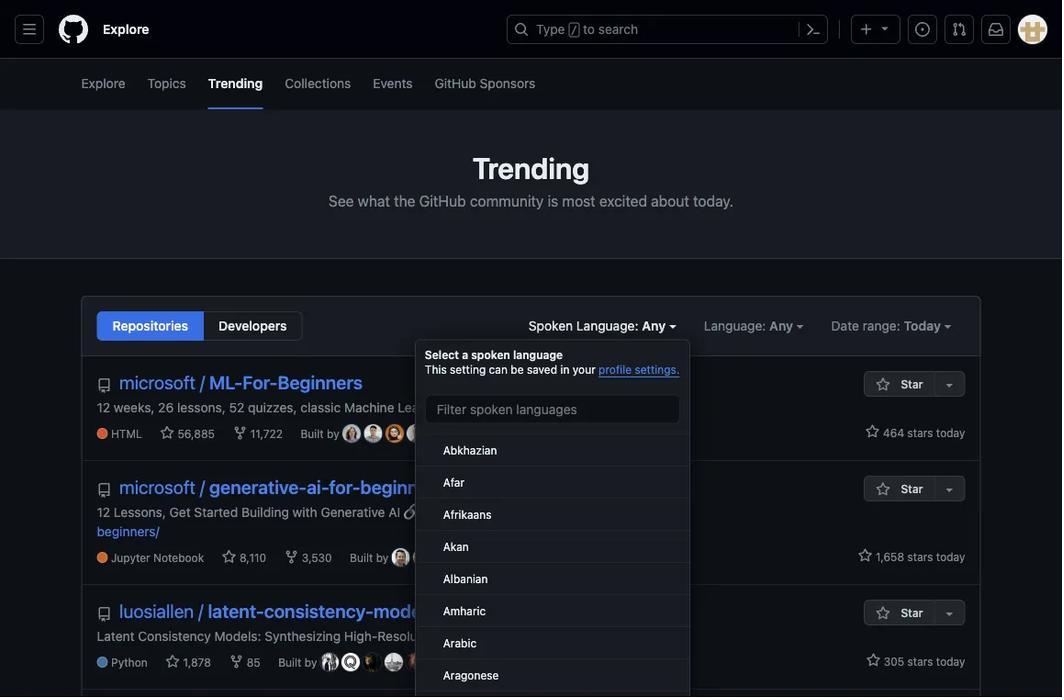 Task type: describe. For each thing, give the bounding box(es) containing it.
0 horizontal spatial with
[[293, 504, 317, 519]]

developers
[[219, 318, 287, 333]]

1,878
[[180, 656, 211, 669]]

lessons,
[[114, 504, 166, 519]]

collections
[[285, 75, 351, 90]]

built by for ai-
[[350, 552, 392, 565]]

@kinfey image
[[478, 548, 496, 567]]

1,878 link
[[165, 655, 211, 671]]

started
[[194, 504, 238, 519]]

github sponsors
[[435, 75, 536, 90]]

learning
[[398, 400, 449, 415]]

consistency
[[138, 628, 211, 643]]

topics link
[[148, 59, 186, 109]]

star for latent-consistency-model
[[901, 606, 923, 619]]

built for ai-
[[350, 552, 373, 565]]

issue opened image
[[916, 22, 930, 37]]

@tyq1024 image
[[342, 653, 360, 671]]

https://microsoft.github.io/generative-ai-for- beginners/
[[97, 504, 684, 539]]

machine
[[344, 400, 395, 415]]

trending for trending see what the github community is most excited about today.
[[473, 151, 590, 186]]

464 stars today
[[880, 426, 966, 439]]

arabic link
[[416, 627, 690, 659]]

inference
[[579, 628, 635, 643]]

12 for microsoft / generative-ai-for-beginners
[[97, 504, 110, 519]]

https://microsoft.github.io/generative-
[[420, 504, 646, 519]]

aragonese
[[443, 668, 499, 681]]

1 language: from the left
[[577, 318, 639, 333]]

@vidushi gupta image
[[386, 424, 404, 443]]

@akx image
[[406, 653, 425, 671]]

command palette image
[[806, 22, 821, 37]]

quizzes,
[[248, 400, 297, 415]]

amharic link
[[416, 595, 690, 627]]

@softchris image for microsoft / ml-for-beginners
[[407, 424, 425, 443]]

stars for ml-for-beginners
[[908, 426, 934, 439]]

0 vertical spatial explore link
[[96, 15, 157, 44]]

by for for-
[[376, 552, 389, 565]]

select
[[425, 349, 459, 361]]

12 for microsoft / ml-for-beginners
[[97, 400, 110, 415]]

git pull request image
[[952, 22, 967, 37]]

/ for generative-ai-for-beginners
[[200, 476, 205, 498]]

microsoft for microsoft / ml-for-beginners
[[119, 371, 196, 393]]

excited
[[600, 192, 648, 210]]

star image for 8,110
[[222, 550, 237, 565]]

generative-
[[209, 476, 307, 498]]

lessons,
[[177, 400, 226, 415]]

homepage image
[[59, 15, 88, 44]]

3,530 link
[[284, 550, 332, 566]]

repo image for microsoft / ml-for-beginners
[[97, 378, 112, 393]]

@softchris image for microsoft / generative-ai-for-beginners
[[456, 548, 475, 567]]

star image for 464 stars today
[[866, 424, 880, 439]]

akan link
[[416, 530, 690, 563]]

classic
[[301, 400, 341, 415]]

@luosiallen image
[[320, 653, 339, 671]]

resolution
[[378, 628, 440, 643]]

be
[[511, 363, 524, 376]]

latent-
[[208, 600, 264, 622]]

search
[[599, 22, 638, 37]]

models:
[[214, 628, 261, 643]]

trending for trending
[[208, 75, 263, 90]]

star image for 305 stars today
[[866, 653, 881, 668]]

microsoft for microsoft / generative-ai-for-beginners
[[119, 476, 196, 498]]

date range: today
[[832, 318, 945, 333]]

@koreyspace image
[[413, 548, 432, 567]]

beginners/
[[97, 523, 160, 539]]

ml-
[[209, 371, 243, 393]]

github sponsors link
[[435, 59, 536, 109]]

microsoft / generative-ai-for-beginners
[[119, 476, 445, 498]]

aragonese link
[[416, 659, 690, 691]]

/ for to search
[[571, 24, 578, 37]]

consistency-
[[264, 600, 374, 622]]

trending see what the github community is most excited about today.
[[329, 151, 734, 210]]

generative
[[321, 504, 385, 519]]

star button for microsoft / generative-ai-for-beginners
[[864, 476, 934, 501]]

afrikaans link
[[416, 498, 690, 530]]

beginners
[[361, 476, 445, 498]]

ai- inside the https://microsoft.github.io/generative-ai-for- beginners/
[[646, 504, 662, 519]]

star button for luosiallen / latent-consistency-model
[[864, 600, 934, 625]]

🔗
[[404, 504, 417, 519]]

developers link
[[203, 311, 303, 341]]

what
[[358, 192, 390, 210]]

collections link
[[285, 59, 351, 109]]

85
[[244, 656, 261, 669]]

see
[[329, 192, 354, 210]]

today for microsoft / ml-for-beginners
[[937, 426, 966, 439]]

most
[[562, 192, 596, 210]]

date
[[832, 318, 860, 333]]

github inside trending see what the github community is most excited about today.
[[419, 192, 466, 210]]

to
[[583, 22, 595, 37]]

range:
[[863, 318, 901, 333]]

1 horizontal spatial with
[[490, 628, 515, 643]]

language: any
[[704, 318, 797, 333]]

@mjpyeon image
[[363, 653, 382, 671]]

1,658 stars today
[[873, 550, 966, 563]]

0 vertical spatial github
[[435, 75, 476, 90]]

52
[[229, 400, 245, 415]]

Type or choose a spoken language text field
[[425, 394, 680, 424]]

luosiallen
[[119, 600, 194, 622]]

8,110 link
[[222, 550, 266, 566]]

profile
[[599, 363, 632, 376]]

is
[[548, 192, 559, 210]]

trending link
[[208, 59, 263, 109]]

today for luosiallen / latent-consistency-model
[[937, 655, 966, 668]]

afrikaans
[[443, 507, 492, 520]]

0 horizontal spatial ai-
[[307, 476, 329, 498]]

about
[[651, 192, 690, 210]]

language
[[513, 349, 563, 361]]

amharic
[[443, 604, 486, 617]]

add this repository to a list image
[[943, 482, 957, 497]]

notifications image
[[989, 22, 1004, 37]]

56,885 link
[[160, 426, 215, 442]]

star image for 1,658 stars today
[[858, 548, 873, 563]]

albanian link
[[416, 563, 690, 595]]

your
[[573, 363, 596, 376]]

built for for-
[[301, 428, 324, 441]]

ai
[[389, 504, 401, 519]]

@hereje image
[[364, 424, 382, 443]]

0 vertical spatial for-
[[329, 476, 361, 498]]

topics
[[148, 75, 186, 90]]

@jlooper image
[[343, 424, 361, 443]]



Task type: locate. For each thing, give the bounding box(es) containing it.
@softchris image up albanian
[[456, 548, 475, 567]]

today
[[937, 426, 966, 439], [937, 550, 966, 563], [937, 655, 966, 668]]

arabic
[[443, 636, 477, 649]]

a
[[462, 349, 468, 361]]

1 vertical spatial explore link
[[81, 59, 125, 109]]

add this repository to a list image up the 305 stars today
[[943, 606, 957, 621]]

stars right "464"
[[908, 426, 934, 439]]

/
[[571, 24, 578, 37], [200, 371, 205, 393], [200, 476, 205, 498], [198, 600, 204, 622]]

2 stars from the top
[[908, 550, 934, 563]]

by left @jlooper 'image'
[[327, 428, 340, 441]]

built by
[[301, 428, 343, 441], [350, 552, 392, 565], [278, 656, 320, 669]]

2 vertical spatial built
[[278, 656, 302, 669]]

1 vertical spatial 12
[[97, 504, 110, 519]]

fork image
[[229, 655, 244, 669]]

by left @luosiallen image
[[305, 656, 317, 669]]

today.
[[694, 192, 734, 210]]

1 vertical spatial ai-
[[646, 504, 662, 519]]

star
[[901, 377, 923, 390], [901, 482, 923, 495], [901, 606, 923, 619]]

star button
[[864, 371, 934, 397], [864, 476, 934, 501], [864, 600, 934, 625]]

html
[[111, 428, 142, 441]]

1 vertical spatial built
[[350, 552, 373, 565]]

language:
[[577, 318, 639, 333], [704, 318, 766, 333]]

explore right homepage image
[[103, 22, 149, 37]]

built by down classic
[[301, 428, 343, 441]]

1 vertical spatial stars
[[908, 550, 934, 563]]

star button up 305
[[864, 600, 934, 625]]

today for microsoft / generative-ai-for-beginners
[[937, 550, 966, 563]]

built by for for-
[[301, 428, 343, 441]]

latent
[[97, 628, 135, 643]]

star image down consistency
[[165, 655, 180, 669]]

the
[[394, 192, 416, 210]]

0 vertical spatial built
[[301, 428, 324, 441]]

fork image inside 3,530 link
[[284, 550, 299, 565]]

few-
[[518, 628, 548, 643]]

2 vertical spatial today
[[937, 655, 966, 668]]

2 horizontal spatial by
[[376, 552, 389, 565]]

/ left to
[[571, 24, 578, 37]]

11,722 link
[[233, 426, 283, 442]]

star image up "464"
[[876, 377, 891, 392]]

1 vertical spatial star
[[901, 482, 923, 495]]

star image down started
[[222, 550, 237, 565]]

star image for 56,885
[[160, 426, 175, 441]]

notebook
[[153, 552, 204, 565]]

stars right 1,658
[[908, 550, 934, 563]]

0 vertical spatial explore
[[103, 22, 149, 37]]

built down 'synthesizing'
[[278, 656, 302, 669]]

with
[[293, 504, 317, 519], [490, 628, 515, 643]]

1 horizontal spatial for-
[[662, 504, 684, 519]]

star image left "464"
[[866, 424, 880, 439]]

1 horizontal spatial trending
[[473, 151, 590, 186]]

star for ml-for-beginners
[[901, 377, 923, 390]]

add this repository to a list image for latent-consistency-model
[[943, 606, 957, 621]]

2 vertical spatial star
[[901, 606, 923, 619]]

1 vertical spatial built by
[[350, 552, 392, 565]]

any up settings.
[[642, 318, 666, 333]]

1,658
[[876, 550, 905, 563]]

1 horizontal spatial by
[[327, 428, 340, 441]]

1 vertical spatial trending
[[473, 151, 590, 186]]

11,722
[[247, 428, 283, 441]]

ai-
[[307, 476, 329, 498], [646, 504, 662, 519]]

/ left ml-
[[200, 371, 205, 393]]

1 horizontal spatial @softchris image
[[456, 548, 475, 567]]

2 star button from the top
[[864, 476, 934, 501]]

explore
[[103, 22, 149, 37], [81, 75, 125, 90]]

fork image for ai-
[[284, 550, 299, 565]]

model
[[374, 600, 426, 622]]

high-
[[344, 628, 378, 643]]

community
[[470, 192, 544, 210]]

305 stars today
[[881, 655, 966, 668]]

abkhazian
[[443, 443, 497, 456]]

3 repo image from the top
[[97, 607, 112, 622]]

github left sponsors
[[435, 75, 476, 90]]

1 vertical spatial github
[[419, 192, 466, 210]]

2 vertical spatial by
[[305, 656, 317, 669]]

3 star button from the top
[[864, 600, 934, 625]]

step
[[548, 628, 576, 643]]

events
[[373, 75, 413, 90]]

1 vertical spatial add this repository to a list image
[[943, 606, 957, 621]]

26
[[158, 400, 174, 415]]

python
[[111, 656, 148, 669]]

1 horizontal spatial any
[[770, 318, 794, 333]]

star image up 305
[[876, 606, 891, 621]]

explore link
[[96, 15, 157, 44], [81, 59, 125, 109]]

star up the 305 stars today
[[901, 606, 923, 619]]

built
[[301, 428, 324, 441], [350, 552, 373, 565], [278, 656, 302, 669]]

get
[[170, 504, 191, 519]]

albanian
[[443, 572, 488, 585]]

0 vertical spatial today
[[937, 426, 966, 439]]

star for generative-ai-for-beginners
[[901, 482, 923, 495]]

triangle down image
[[878, 21, 893, 35]]

today right 1,658
[[937, 550, 966, 563]]

@leestott image
[[435, 548, 453, 567]]

0 vertical spatial 12
[[97, 400, 110, 415]]

0 vertical spatial trending
[[208, 75, 263, 90]]

1 star button from the top
[[864, 371, 934, 397]]

1 microsoft from the top
[[119, 371, 196, 393]]

jupyter
[[111, 552, 150, 565]]

afar
[[443, 475, 465, 488]]

1 vertical spatial star button
[[864, 476, 934, 501]]

1 vertical spatial with
[[490, 628, 515, 643]]

/ left latent-
[[198, 600, 204, 622]]

0 horizontal spatial @softchris image
[[407, 424, 425, 443]]

2 12 from the top
[[97, 504, 110, 519]]

sponsors
[[480, 75, 536, 90]]

https://microsoft.github.io/generative-ai-for- beginners/ link
[[97, 504, 684, 539]]

stars right 305
[[908, 655, 934, 668]]

0 horizontal spatial fork image
[[233, 426, 247, 441]]

2 any from the left
[[770, 318, 794, 333]]

menu
[[415, 339, 690, 697]]

@minwook shin image
[[429, 424, 447, 443]]

1 repo image from the top
[[97, 378, 112, 393]]

jupyter notebook
[[111, 552, 204, 565]]

fork image right 8,110
[[284, 550, 299, 565]]

2 vertical spatial repo image
[[97, 607, 112, 622]]

all
[[473, 400, 486, 415]]

1 vertical spatial today
[[937, 550, 966, 563]]

3 today from the top
[[937, 655, 966, 668]]

trending inside trending see what the github community is most excited about today.
[[473, 151, 590, 186]]

2 star from the top
[[901, 482, 923, 495]]

0 horizontal spatial trending
[[208, 75, 263, 90]]

/ for latent-consistency-model
[[198, 600, 204, 622]]

repo image for microsoft / generative-ai-for-beginners
[[97, 483, 112, 498]]

abkhazian link
[[416, 434, 690, 466]]

1 horizontal spatial ai-
[[646, 504, 662, 519]]

star image down "464"
[[876, 482, 891, 497]]

0 vertical spatial microsoft
[[119, 371, 196, 393]]

built by down the https://microsoft.github.io/generative-ai-for- beginners/
[[350, 552, 392, 565]]

synthesizing
[[265, 628, 341, 643]]

star button up "464"
[[864, 371, 934, 397]]

beginners
[[278, 371, 363, 393]]

built by for consistency-
[[278, 656, 320, 669]]

microsoft / ml-for-beginners
[[119, 371, 363, 393]]

built down classic
[[301, 428, 324, 441]]

star image
[[876, 377, 891, 392], [222, 550, 237, 565], [876, 606, 891, 621], [866, 653, 881, 668], [165, 655, 180, 669]]

star image for 1,878
[[165, 655, 180, 669]]

12 left weeks,
[[97, 400, 110, 415]]

add this repository to a list image up '464 stars today'
[[943, 377, 957, 392]]

0 vertical spatial @softchris image
[[407, 424, 425, 443]]

repo image up html
[[97, 378, 112, 393]]

trending up is
[[473, 151, 590, 186]]

8,110
[[237, 552, 266, 565]]

star up '464 stars today'
[[901, 377, 923, 390]]

1 today from the top
[[937, 426, 966, 439]]

1 vertical spatial by
[[376, 552, 389, 565]]

2 vertical spatial star button
[[864, 600, 934, 625]]

@john0isaac image
[[392, 548, 410, 567]]

repo image up beginners/
[[97, 483, 112, 498]]

1 12 from the top
[[97, 400, 110, 415]]

repo image
[[97, 378, 112, 393], [97, 483, 112, 498], [97, 607, 112, 622]]

star image inside 8,110 'link'
[[222, 550, 237, 565]]

star image left 1,658
[[858, 548, 873, 563]]

star image inside button
[[876, 482, 891, 497]]

star image inside 56,885 link
[[160, 426, 175, 441]]

today right 305
[[937, 655, 966, 668]]

events link
[[373, 59, 413, 109]]

1 horizontal spatial fork image
[[284, 550, 299, 565]]

star button for microsoft / ml-for-beginners
[[864, 371, 934, 397]]

star image inside 1,878 link
[[165, 655, 180, 669]]

images
[[443, 628, 486, 643]]

1 vertical spatial for-
[[662, 504, 684, 519]]

/ inside type / to search
[[571, 24, 578, 37]]

2 repo image from the top
[[97, 483, 112, 498]]

0 vertical spatial fork image
[[233, 426, 247, 441]]

trending right topics
[[208, 75, 263, 90]]

0 horizontal spatial language:
[[577, 318, 639, 333]]

afar link
[[416, 466, 690, 498]]

with down microsoft / generative-ai-for-beginners
[[293, 504, 317, 519]]

type
[[536, 22, 565, 37]]

fork image
[[233, 426, 247, 441], [284, 550, 299, 565]]

repo image for luosiallen / latent-consistency-model
[[97, 607, 112, 622]]

luosiallen / latent-consistency-model
[[119, 600, 426, 622]]

0 vertical spatial with
[[293, 504, 317, 519]]

built by down 'synthesizing'
[[278, 656, 320, 669]]

stars for generative-ai-for-beginners
[[908, 550, 934, 563]]

1 any from the left
[[642, 318, 666, 333]]

star image left 305
[[866, 653, 881, 668]]

1 vertical spatial @softchris image
[[456, 548, 475, 567]]

star left add this repository to a list image on the right of the page
[[901, 482, 923, 495]]

0 vertical spatial built by
[[301, 428, 343, 441]]

0 horizontal spatial any
[[642, 318, 666, 333]]

built for consistency-
[[278, 656, 302, 669]]

3 stars from the top
[[908, 655, 934, 668]]

microsoft up 26
[[119, 371, 196, 393]]

0 vertical spatial repo image
[[97, 378, 112, 393]]

any left the date
[[770, 318, 794, 333]]

1 star from the top
[[901, 377, 923, 390]]

stars
[[908, 426, 934, 439], [908, 550, 934, 563], [908, 655, 934, 668]]

2 vertical spatial built by
[[278, 656, 320, 669]]

by left @john0isaac "icon"
[[376, 552, 389, 565]]

github right the
[[419, 192, 466, 210]]

profile settings. link
[[599, 363, 680, 376]]

/ up started
[[200, 476, 205, 498]]

add this repository to a list image for ml-for-beginners
[[943, 377, 957, 392]]

fork image for for-
[[233, 426, 247, 441]]

0 horizontal spatial by
[[305, 656, 317, 669]]

3,530
[[299, 552, 332, 565]]

weeks,
[[114, 400, 155, 415]]

for-
[[329, 476, 361, 498], [662, 504, 684, 519]]

fork image down 52
[[233, 426, 247, 441]]

add this repository to a list image
[[943, 377, 957, 392], [943, 606, 957, 621]]

star button left add this repository to a list image on the right of the page
[[864, 476, 934, 501]]

today
[[904, 318, 941, 333]]

by for model
[[305, 656, 317, 669]]

1 vertical spatial repo image
[[97, 483, 112, 498]]

in
[[561, 363, 570, 376]]

1 horizontal spatial language:
[[704, 318, 766, 333]]

1 vertical spatial explore
[[81, 75, 125, 90]]

fork image inside 11,722 link
[[233, 426, 247, 441]]

setting
[[450, 363, 486, 376]]

2 vertical spatial stars
[[908, 655, 934, 668]]

repo image up the 'latent'
[[97, 607, 112, 622]]

settings.
[[635, 363, 680, 376]]

spoken
[[529, 318, 573, 333]]

select a spoken language this setting can be                saved              in your profile settings.
[[425, 349, 680, 376]]

0 vertical spatial star button
[[864, 371, 934, 397]]

0 vertical spatial add this repository to a list image
[[943, 377, 957, 392]]

star image down 26
[[160, 426, 175, 441]]

with left 'few-'
[[490, 628, 515, 643]]

plus image
[[860, 22, 874, 37]]

1 vertical spatial fork image
[[284, 550, 299, 565]]

can
[[489, 363, 508, 376]]

0 horizontal spatial for-
[[329, 476, 361, 498]]

305
[[884, 655, 905, 668]]

latent consistency models: synthesizing high-resolution images with few-step inference
[[97, 628, 635, 643]]

3 star from the top
[[901, 606, 923, 619]]

spoken
[[471, 349, 510, 361]]

menu containing select a spoken language
[[415, 339, 690, 697]]

1 vertical spatial microsoft
[[119, 476, 196, 498]]

explore link right homepage image
[[96, 15, 157, 44]]

explore down homepage image
[[81, 75, 125, 90]]

0 vertical spatial star
[[901, 377, 923, 390]]

1 stars from the top
[[908, 426, 934, 439]]

today up add this repository to a list image on the right of the page
[[937, 426, 966, 439]]

2 microsoft from the top
[[119, 476, 196, 498]]

0 vertical spatial stars
[[908, 426, 934, 439]]

2 add this repository to a list image from the top
[[943, 606, 957, 621]]

built left @john0isaac "icon"
[[350, 552, 373, 565]]

@softchris image right @vidushi gupta image
[[407, 424, 425, 443]]

stars for latent-consistency-model
[[908, 655, 934, 668]]

0 vertical spatial by
[[327, 428, 340, 441]]

12 up beginners/
[[97, 504, 110, 519]]

/ for ml-for-beginners
[[200, 371, 205, 393]]

explore link down homepage image
[[81, 59, 125, 109]]

for- inside the https://microsoft.github.io/generative-ai-for- beginners/
[[662, 504, 684, 519]]

microsoft up lessons,
[[119, 476, 196, 498]]

for-
[[243, 371, 278, 393]]

by for beginners
[[327, 428, 340, 441]]

star image
[[866, 424, 880, 439], [160, 426, 175, 441], [876, 482, 891, 497], [858, 548, 873, 563]]

@chenxwh image
[[385, 653, 403, 671]]

1 add this repository to a list image from the top
[[943, 377, 957, 392]]

2 today from the top
[[937, 550, 966, 563]]

2 language: from the left
[[704, 318, 766, 333]]

0 vertical spatial ai-
[[307, 476, 329, 498]]

type / to search
[[536, 22, 638, 37]]

@softchris image
[[407, 424, 425, 443], [456, 548, 475, 567]]



Task type: vqa. For each thing, say whether or not it's contained in the screenshot.
the topmost ai-
yes



